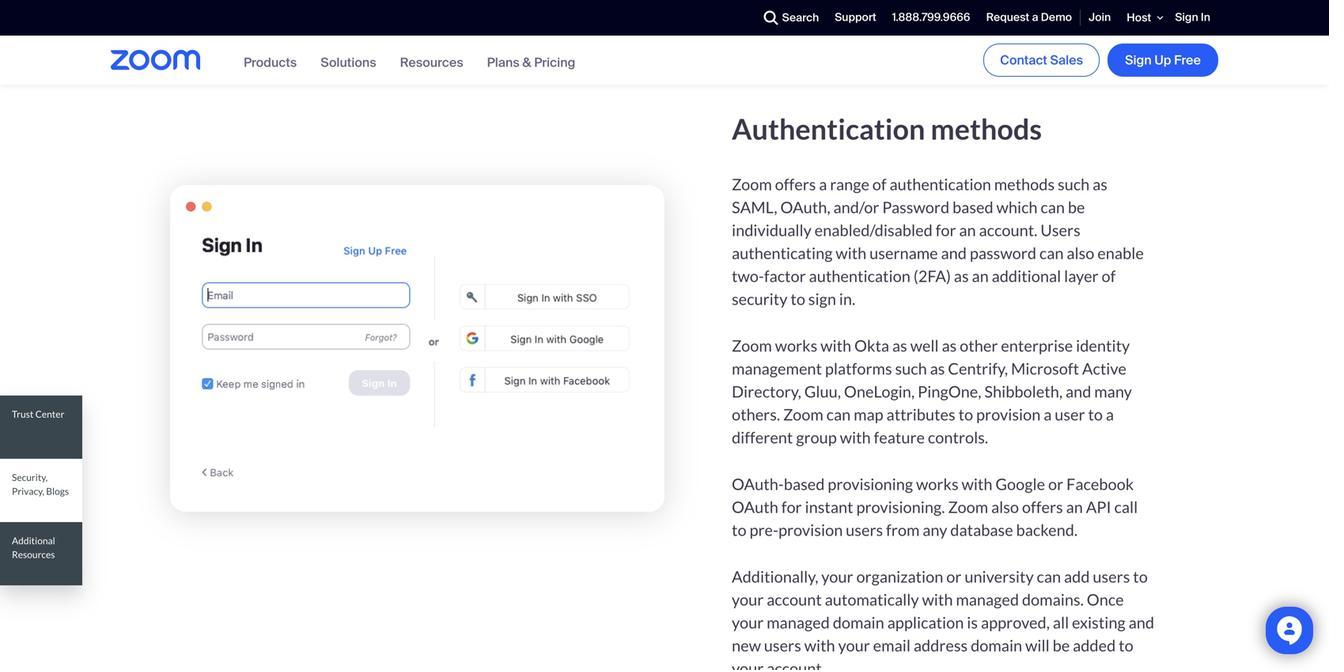 Task type: vqa. For each thing, say whether or not it's contained in the screenshot.
the topmost THE AN
yes



Task type: describe. For each thing, give the bounding box(es) containing it.
and/or
[[833, 198, 879, 217]]

free
[[1174, 52, 1201, 68]]

also inside the zoom offers a range of authentication methods such as saml, oauth, and/or password based which can be individually enabled/disabled for an account. users authenticating with username and password can also enable two-factor authentication (2fa) as an additional layer of security to sign in.
[[1067, 244, 1094, 262]]

users
[[1041, 221, 1081, 240]]

additional
[[12, 535, 55, 546]]

many
[[1094, 382, 1132, 401]]

username
[[870, 244, 938, 262]]

solutions
[[321, 54, 376, 71]]

with inside 'oauth-based provisioning works with google or facebook oauth for instant provisioning. zoom also offers an api call to pre-provision users from any database backend.'
[[962, 475, 993, 494]]

will
[[1025, 636, 1050, 655]]

security, privacy, blogs
[[12, 472, 69, 497]]

host button
[[1119, 0, 1167, 35]]

search
[[782, 10, 819, 25]]

additionally,
[[732, 567, 818, 586]]

sign up free link
[[1108, 43, 1218, 77]]

contact sales link
[[983, 43, 1100, 77]]

is
[[967, 613, 978, 632]]

a down many
[[1106, 405, 1114, 424]]

host
[[1127, 10, 1151, 25]]

your up new
[[732, 613, 764, 632]]

1 vertical spatial authentication
[[809, 266, 911, 285]]

in
[[1201, 10, 1210, 25]]

to inside the zoom offers a range of authentication methods such as saml, oauth, and/or password based which can be individually enabled/disabled for an account. users authenticating with username and password can also enable two-factor authentication (2fa) as an additional layer of security to sign in.
[[791, 289, 805, 308]]

such inside zoom works with okta as well as other enterprise identity management platforms such as centrify, microsoft active directory, gluu, onelogin, pingone, shibboleth, and many others. zoom can map attributes to provision a user to a different group with feature controls.
[[895, 359, 927, 378]]

oauth,
[[780, 198, 830, 217]]

pingone,
[[918, 382, 981, 401]]

others.
[[732, 405, 780, 424]]

enabled/disabled
[[815, 221, 933, 240]]

1 horizontal spatial domain
[[971, 636, 1022, 655]]

zoom up group
[[783, 405, 823, 424]]

based inside the zoom offers a range of authentication methods such as saml, oauth, and/or password based which can be individually enabled/disabled for an account. users authenticating with username and password can also enable two-factor authentication (2fa) as an additional layer of security to sign in.
[[953, 198, 993, 217]]

additional resources
[[12, 535, 55, 560]]

0 vertical spatial of
[[872, 175, 887, 194]]

from
[[886, 520, 920, 539]]

plans & pricing link
[[487, 54, 575, 71]]

contact
[[1000, 52, 1047, 68]]

provision inside zoom works with okta as well as other enterprise identity management platforms such as centrify, microsoft active directory, gluu, onelogin, pingone, shibboleth, and many others. zoom can map attributes to provision a user to a different group with feature controls.
[[976, 405, 1041, 424]]

or inside the additionally, your organization or university can add users to your account automatically with managed domains. once your managed domain application is approved, all existing and new users with your email address domain will be added to your account.
[[946, 567, 962, 586]]

or inside 'oauth-based provisioning works with google or facebook oauth for instant provisioning. zoom also offers an api call to pre-provision users from any database backend.'
[[1048, 475, 1063, 494]]

can down users
[[1039, 244, 1064, 262]]

zoom logo image
[[111, 50, 200, 70]]

group
[[796, 428, 837, 447]]

0 horizontal spatial users
[[764, 636, 801, 655]]

factor
[[764, 266, 806, 285]]

(2fa)
[[914, 266, 951, 285]]

sign up free
[[1125, 52, 1201, 68]]

domains.
[[1022, 590, 1084, 609]]

plans
[[487, 54, 520, 71]]

password
[[882, 198, 949, 217]]

works inside 'oauth-based provisioning works with google or facebook oauth for instant provisioning. zoom also offers an api call to pre-provision users from any database backend.'
[[916, 475, 959, 494]]

zoom inside the zoom offers a range of authentication methods such as saml, oauth, and/or password based which can be individually enabled/disabled for an account. users authenticating with username and password can also enable two-factor authentication (2fa) as an additional layer of security to sign in.
[[732, 175, 772, 194]]

backend.
[[1016, 520, 1078, 539]]

your up "automatically"
[[821, 567, 853, 586]]

can up users
[[1041, 198, 1065, 217]]

new
[[732, 636, 761, 655]]

and inside the additionally, your organization or university can add users to your account automatically with managed domains. once your managed domain application is approved, all existing and new users with your email address domain will be added to your account.
[[1129, 613, 1154, 632]]

be inside the additionally, your organization or university can add users to your account automatically with managed domains. once your managed domain application is approved, all existing and new users with your email address domain will be added to your account.
[[1053, 636, 1070, 655]]

enterprise
[[1001, 336, 1073, 355]]

sign for sign in
[[1175, 10, 1198, 25]]

offers inside the zoom offers a range of authentication methods such as saml, oauth, and/or password based which can be individually enabled/disabled for an account. users authenticating with username and password can also enable two-factor authentication (2fa) as an additional layer of security to sign in.
[[775, 175, 816, 194]]

zoom offers a range of authentication methods such as saml, oauth, and/or password based which can be individually enabled/disabled for an account. users authenticating with username and password can also enable two-factor authentication (2fa) as an additional layer of security to sign in.
[[732, 175, 1144, 308]]

support link
[[827, 1, 884, 35]]

controls.
[[928, 428, 988, 447]]

trust center
[[12, 408, 64, 420]]

0 horizontal spatial domain
[[833, 613, 884, 632]]

facebook
[[1066, 475, 1134, 494]]

account. inside the zoom offers a range of authentication methods such as saml, oauth, and/or password based which can be individually enabled/disabled for an account. users authenticating with username and password can also enable two-factor authentication (2fa) as an additional layer of security to sign in.
[[979, 221, 1038, 240]]

automatically
[[825, 590, 919, 609]]

join link
[[1081, 1, 1119, 35]]

provisioning.
[[856, 497, 945, 516]]

existing
[[1072, 613, 1126, 632]]

up
[[1155, 52, 1171, 68]]

organization
[[856, 567, 943, 586]]

users inside 'oauth-based provisioning works with google or facebook oauth for instant provisioning. zoom also offers an api call to pre-provision users from any database backend.'
[[846, 520, 883, 539]]

gluu,
[[804, 382, 841, 401]]

zoom works with okta as well as other enterprise identity management platforms such as centrify, microsoft active directory, gluu, onelogin, pingone, shibboleth, and many others. zoom can map attributes to provision a user to a different group with feature controls.
[[732, 336, 1132, 447]]

security,
[[12, 472, 48, 483]]

products button
[[244, 54, 297, 71]]

as right (2fa)
[[954, 266, 969, 285]]

active
[[1082, 359, 1126, 378]]

2 horizontal spatial users
[[1093, 567, 1130, 586]]

enable
[[1098, 244, 1144, 262]]

account. inside the additionally, your organization or university can add users to your account automatically with managed domains. once your managed domain application is approved, all existing and new users with your email address domain will be added to your account.
[[767, 659, 825, 670]]

range
[[830, 175, 869, 194]]

for inside 'oauth-based provisioning works with google or facebook oauth for instant provisioning. zoom also offers an api call to pre-provision users from any database backend.'
[[781, 497, 802, 516]]

demo
[[1041, 10, 1072, 25]]

and inside the zoom offers a range of authentication methods such as saml, oauth, and/or password based which can be individually enabled/disabled for an account. users authenticating with username and password can also enable two-factor authentication (2fa) as an additional layer of security to sign in.
[[941, 244, 967, 262]]

1.888.799.9666 link
[[884, 1, 978, 35]]

for inside the zoom offers a range of authentication methods such as saml, oauth, and/or password based which can be individually enabled/disabled for an account. users authenticating with username and password can also enable two-factor authentication (2fa) as an additional layer of security to sign in.
[[936, 221, 956, 240]]

different
[[732, 428, 793, 447]]

support
[[835, 10, 876, 25]]

resources button
[[400, 54, 463, 71]]

password
[[970, 244, 1036, 262]]

security, privacy, blogs link
[[0, 459, 82, 522]]

identity
[[1076, 336, 1130, 355]]

as up enable
[[1093, 175, 1108, 194]]

0 vertical spatial resources
[[400, 54, 463, 71]]

authenticating
[[732, 244, 833, 262]]

instant
[[805, 497, 853, 516]]

google
[[996, 475, 1045, 494]]

in.
[[839, 289, 855, 308]]

account
[[767, 590, 822, 609]]

sign in link
[[1167, 1, 1218, 35]]

with up platforms
[[821, 336, 851, 355]]

additional
[[992, 266, 1061, 285]]

center
[[35, 408, 64, 420]]

approved,
[[981, 613, 1050, 632]]

call
[[1114, 497, 1138, 516]]

individually
[[732, 221, 812, 240]]

privacy,
[[12, 485, 44, 497]]



Task type: locate. For each thing, give the bounding box(es) containing it.
sign left in
[[1175, 10, 1198, 25]]

authentication
[[732, 112, 925, 146]]

sign left up
[[1125, 52, 1152, 68]]

0 horizontal spatial for
[[781, 497, 802, 516]]

sign
[[808, 289, 836, 308]]

0 vertical spatial methods
[[931, 112, 1042, 146]]

or left university
[[946, 567, 962, 586]]

0 vertical spatial such
[[1058, 175, 1090, 194]]

database
[[950, 520, 1013, 539]]

trust
[[12, 408, 33, 420]]

2 vertical spatial an
[[1066, 497, 1083, 516]]

domain down approved,
[[971, 636, 1022, 655]]

provision inside 'oauth-based provisioning works with google or facebook oauth for instant provisioning. zoom also offers an api call to pre-provision users from any database backend.'
[[778, 520, 843, 539]]

such down the well
[[895, 359, 927, 378]]

0 horizontal spatial sign
[[1125, 52, 1152, 68]]

users left from
[[846, 520, 883, 539]]

all
[[1053, 613, 1069, 632]]

an down password
[[972, 266, 989, 285]]

an inside 'oauth-based provisioning works with google or facebook oauth for instant provisioning. zoom also offers an api call to pre-provision users from any database backend.'
[[1066, 497, 1083, 516]]

offers
[[775, 175, 816, 194], [1022, 497, 1063, 516]]

0 vertical spatial managed
[[956, 590, 1019, 609]]

1 vertical spatial methods
[[994, 175, 1055, 194]]

0 horizontal spatial of
[[872, 175, 887, 194]]

to right user
[[1088, 405, 1103, 424]]

be up users
[[1068, 198, 1085, 217]]

feature
[[874, 428, 925, 447]]

to up controls.
[[959, 405, 973, 424]]

management
[[732, 359, 822, 378]]

1 horizontal spatial works
[[916, 475, 959, 494]]

added
[[1073, 636, 1116, 655]]

0 horizontal spatial works
[[775, 336, 817, 355]]

your
[[821, 567, 853, 586], [732, 590, 764, 609], [732, 613, 764, 632], [838, 636, 870, 655], [732, 659, 764, 670]]

also down the google
[[991, 497, 1019, 516]]

products
[[244, 54, 297, 71]]

address
[[914, 636, 968, 655]]

0 vertical spatial authentication
[[890, 175, 991, 194]]

1 vertical spatial provision
[[778, 520, 843, 539]]

1 vertical spatial managed
[[767, 613, 830, 632]]

resources down additional
[[12, 548, 55, 560]]

0 vertical spatial an
[[959, 221, 976, 240]]

0 vertical spatial or
[[1048, 475, 1063, 494]]

0 vertical spatial be
[[1068, 198, 1085, 217]]

0 horizontal spatial resources
[[12, 548, 55, 560]]

provision
[[976, 405, 1041, 424], [778, 520, 843, 539]]

0 horizontal spatial based
[[784, 475, 825, 494]]

for right the oauth
[[781, 497, 802, 516]]

can down 'gluu,'
[[826, 405, 851, 424]]

0 vertical spatial based
[[953, 198, 993, 217]]

and inside zoom works with okta as well as other enterprise identity management platforms such as centrify, microsoft active directory, gluu, onelogin, pingone, shibboleth, and many others. zoom can map attributes to provision a user to a different group with feature controls.
[[1066, 382, 1091, 401]]

0 vertical spatial for
[[936, 221, 956, 240]]

zoom inside 'oauth-based provisioning works with google or facebook oauth for instant provisioning. zoom also offers an api call to pre-provision users from any database backend.'
[[948, 497, 988, 516]]

2 vertical spatial users
[[764, 636, 801, 655]]

authentication up in.
[[809, 266, 911, 285]]

offers inside 'oauth-based provisioning works with google or facebook oauth for instant provisioning. zoom also offers an api call to pre-provision users from any database backend.'
[[1022, 497, 1063, 516]]

also inside 'oauth-based provisioning works with google or facebook oauth for instant provisioning. zoom also offers an api call to pre-provision users from any database backend.'
[[991, 497, 1019, 516]]

saml,
[[732, 198, 777, 217]]

also up layer
[[1067, 244, 1094, 262]]

which
[[996, 198, 1038, 217]]

microsoft
[[1011, 359, 1079, 378]]

1 horizontal spatial based
[[953, 198, 993, 217]]

sign for sign up free
[[1125, 52, 1152, 68]]

1 vertical spatial such
[[895, 359, 927, 378]]

to right add at bottom
[[1133, 567, 1148, 586]]

0 vertical spatial works
[[775, 336, 817, 355]]

contact sales
[[1000, 52, 1083, 68]]

onelogin,
[[844, 382, 915, 401]]

and right existing
[[1129, 613, 1154, 632]]

a left user
[[1044, 405, 1052, 424]]

works inside zoom works with okta as well as other enterprise identity management platforms such as centrify, microsoft active directory, gluu, onelogin, pingone, shibboleth, and many others. zoom can map attributes to provision a user to a different group with feature controls.
[[775, 336, 817, 355]]

1 vertical spatial works
[[916, 475, 959, 494]]

account. up password
[[979, 221, 1038, 240]]

2 horizontal spatial and
[[1129, 613, 1154, 632]]

any
[[923, 520, 947, 539]]

an left 'api'
[[1066, 497, 1083, 516]]

0 horizontal spatial offers
[[775, 175, 816, 194]]

security
[[732, 289, 788, 308]]

email
[[873, 636, 911, 655]]

0 vertical spatial and
[[941, 244, 967, 262]]

authentication methods
[[732, 112, 1042, 146]]

offers up the oauth,
[[775, 175, 816, 194]]

authentication
[[890, 175, 991, 194], [809, 266, 911, 285]]

1 horizontal spatial provision
[[976, 405, 1041, 424]]

1 vertical spatial or
[[946, 567, 962, 586]]

or right the google
[[1048, 475, 1063, 494]]

as left the well
[[892, 336, 907, 355]]

sales
[[1050, 52, 1083, 68]]

for down password
[[936, 221, 956, 240]]

request a demo
[[986, 10, 1072, 25]]

join
[[1089, 10, 1111, 25]]

based
[[953, 198, 993, 217], [784, 475, 825, 494]]

methods up which
[[994, 175, 1055, 194]]

0 horizontal spatial provision
[[778, 520, 843, 539]]

1 horizontal spatial and
[[1066, 382, 1091, 401]]

1 vertical spatial based
[[784, 475, 825, 494]]

such
[[1058, 175, 1090, 194], [895, 359, 927, 378]]

domain down "automatically"
[[833, 613, 884, 632]]

an
[[959, 221, 976, 240], [972, 266, 989, 285], [1066, 497, 1083, 516]]

0 vertical spatial account.
[[979, 221, 1038, 240]]

methods down the contact
[[931, 112, 1042, 146]]

1 horizontal spatial of
[[1102, 266, 1116, 285]]

provision down the instant
[[778, 520, 843, 539]]

sign in
[[1175, 10, 1210, 25]]

zoom up management on the bottom right
[[732, 336, 772, 355]]

search image
[[764, 11, 778, 25], [764, 11, 778, 25]]

your down new
[[732, 659, 764, 670]]

managed down university
[[956, 590, 1019, 609]]

such up users
[[1058, 175, 1090, 194]]

0 horizontal spatial account.
[[767, 659, 825, 670]]

1 horizontal spatial sign
[[1175, 10, 1198, 25]]

pre-
[[750, 520, 778, 539]]

zoom
[[732, 175, 772, 194], [732, 336, 772, 355], [783, 405, 823, 424], [948, 497, 988, 516]]

and up user
[[1066, 382, 1091, 401]]

request a demo link
[[978, 1, 1080, 35]]

0 horizontal spatial and
[[941, 244, 967, 262]]

with
[[836, 244, 867, 262], [821, 336, 851, 355], [840, 428, 871, 447], [962, 475, 993, 494], [922, 590, 953, 609], [804, 636, 835, 655]]

0 vertical spatial provision
[[976, 405, 1041, 424]]

additional resources link
[[0, 522, 82, 585]]

users
[[846, 520, 883, 539], [1093, 567, 1130, 586], [764, 636, 801, 655]]

as right the well
[[942, 336, 957, 355]]

be down all
[[1053, 636, 1070, 655]]

0 vertical spatial offers
[[775, 175, 816, 194]]

0 horizontal spatial such
[[895, 359, 927, 378]]

trust center link
[[0, 396, 82, 459]]

as up pingone,
[[930, 359, 945, 378]]

attributes
[[887, 405, 955, 424]]

well
[[910, 336, 939, 355]]

0 horizontal spatial or
[[946, 567, 962, 586]]

1 vertical spatial of
[[1102, 266, 1116, 285]]

0 vertical spatial users
[[846, 520, 883, 539]]

1 vertical spatial domain
[[971, 636, 1022, 655]]

1 vertical spatial an
[[972, 266, 989, 285]]

zoom up saml,
[[732, 175, 772, 194]]

to left pre-
[[732, 520, 747, 539]]

can
[[1041, 198, 1065, 217], [1039, 244, 1064, 262], [826, 405, 851, 424], [1037, 567, 1061, 586]]

with inside the zoom offers a range of authentication methods such as saml, oauth, and/or password based which can be individually enabled/disabled for an account. users authenticating with username and password can also enable two-factor authentication (2fa) as an additional layer of security to sign in.
[[836, 244, 867, 262]]

of right range on the top right
[[872, 175, 887, 194]]

managed down account
[[767, 613, 830, 632]]

1 vertical spatial for
[[781, 497, 802, 516]]

can inside zoom works with okta as well as other enterprise identity management platforms such as centrify, microsoft active directory, gluu, onelogin, pingone, shibboleth, and many others. zoom can map attributes to provision a user to a different group with feature controls.
[[826, 405, 851, 424]]

based up the instant
[[784, 475, 825, 494]]

methods inside the zoom offers a range of authentication methods such as saml, oauth, and/or password based which can be individually enabled/disabled for an account. users authenticating with username and password can also enable two-factor authentication (2fa) as an additional layer of security to sign in.
[[994, 175, 1055, 194]]

to inside 'oauth-based provisioning works with google or facebook oauth for instant provisioning. zoom also offers an api call to pre-provision users from any database backend.'
[[732, 520, 747, 539]]

works up management on the bottom right
[[775, 336, 817, 355]]

such inside the zoom offers a range of authentication methods such as saml, oauth, and/or password based which can be individually enabled/disabled for an account. users authenticating with username and password can also enable two-factor authentication (2fa) as an additional layer of security to sign in.
[[1058, 175, 1090, 194]]

a left range on the top right
[[819, 175, 827, 194]]

1 horizontal spatial users
[[846, 520, 883, 539]]

0 vertical spatial domain
[[833, 613, 884, 632]]

users right new
[[764, 636, 801, 655]]

with down map
[[840, 428, 871, 447]]

and
[[941, 244, 967, 262], [1066, 382, 1091, 401], [1129, 613, 1154, 632]]

an up password
[[959, 221, 976, 240]]

resources inside additional resources
[[12, 548, 55, 560]]

of
[[872, 175, 887, 194], [1102, 266, 1116, 285]]

managed
[[956, 590, 1019, 609], [767, 613, 830, 632]]

university
[[965, 567, 1034, 586]]

resources
[[400, 54, 463, 71], [12, 548, 55, 560]]

oauth
[[732, 497, 778, 516]]

for
[[936, 221, 956, 240], [781, 497, 802, 516]]

be inside the zoom offers a range of authentication methods such as saml, oauth, and/or password based which can be individually enabled/disabled for an account. users authenticating with username and password can also enable two-factor authentication (2fa) as an additional layer of security to sign in.
[[1068, 198, 1085, 217]]

to left sign
[[791, 289, 805, 308]]

1 horizontal spatial such
[[1058, 175, 1090, 194]]

request
[[986, 10, 1030, 25]]

0 horizontal spatial also
[[991, 497, 1019, 516]]

with up application
[[922, 590, 953, 609]]

once
[[1087, 590, 1124, 609]]

1 horizontal spatial offers
[[1022, 497, 1063, 516]]

users up once
[[1093, 567, 1130, 586]]

1 vertical spatial account.
[[767, 659, 825, 670]]

1 vertical spatial resources
[[12, 548, 55, 560]]

blogs
[[46, 485, 69, 497]]

shibboleth,
[[984, 382, 1063, 401]]

1 horizontal spatial for
[[936, 221, 956, 240]]

0 horizontal spatial managed
[[767, 613, 830, 632]]

oauth-based provisioning works with google or facebook oauth for instant provisioning. zoom also offers an api call to pre-provision users from any database backend.
[[732, 475, 1138, 539]]

1 vertical spatial and
[[1066, 382, 1091, 401]]

1 horizontal spatial resources
[[400, 54, 463, 71]]

1 vertical spatial offers
[[1022, 497, 1063, 516]]

provision down shibboleth,
[[976, 405, 1041, 424]]

zoom up the database
[[948, 497, 988, 516]]

can inside the additionally, your organization or university can add users to your account automatically with managed domains. once your managed domain application is approved, all existing and new users with your email address domain will be added to your account.
[[1037, 567, 1061, 586]]

offers up backend.
[[1022, 497, 1063, 516]]

centrify,
[[948, 359, 1008, 378]]

map
[[854, 405, 883, 424]]

1 horizontal spatial account.
[[979, 221, 1038, 240]]

your left email
[[838, 636, 870, 655]]

1 vertical spatial users
[[1093, 567, 1130, 586]]

and up (2fa)
[[941, 244, 967, 262]]

be
[[1068, 198, 1085, 217], [1053, 636, 1070, 655]]

of down enable
[[1102, 266, 1116, 285]]

can up the domains.
[[1037, 567, 1061, 586]]

1 horizontal spatial or
[[1048, 475, 1063, 494]]

with down account
[[804, 636, 835, 655]]

1 vertical spatial also
[[991, 497, 1019, 516]]

1 horizontal spatial managed
[[956, 590, 1019, 609]]

methods
[[931, 112, 1042, 146], [994, 175, 1055, 194]]

pricing
[[534, 54, 575, 71]]

a left demo
[[1032, 10, 1038, 25]]

two-
[[732, 266, 764, 285]]

based left which
[[953, 198, 993, 217]]

0 vertical spatial also
[[1067, 244, 1094, 262]]

resources left plans on the left top
[[400, 54, 463, 71]]

authentication up password
[[890, 175, 991, 194]]

with down enabled/disabled
[[836, 244, 867, 262]]

based inside 'oauth-based provisioning works with google or facebook oauth for instant provisioning. zoom also offers an api call to pre-provision users from any database backend.'
[[784, 475, 825, 494]]

&
[[522, 54, 531, 71]]

also
[[1067, 244, 1094, 262], [991, 497, 1019, 516]]

1 vertical spatial sign
[[1125, 52, 1152, 68]]

to right added
[[1119, 636, 1133, 655]]

your down additionally,
[[732, 590, 764, 609]]

layer
[[1064, 266, 1099, 285]]

provisioning
[[828, 475, 913, 494]]

1 horizontal spatial also
[[1067, 244, 1094, 262]]

account. down account
[[767, 659, 825, 670]]

1 vertical spatial be
[[1053, 636, 1070, 655]]

with left the google
[[962, 475, 993, 494]]

works up provisioning.
[[916, 475, 959, 494]]

directory,
[[732, 382, 801, 401]]

0 vertical spatial sign
[[1175, 10, 1198, 25]]

a inside the zoom offers a range of authentication methods such as saml, oauth, and/or password based which can be individually enabled/disabled for an account. users authenticating with username and password can also enable two-factor authentication (2fa) as an additional layer of security to sign in.
[[819, 175, 827, 194]]

2 vertical spatial and
[[1129, 613, 1154, 632]]

solutions button
[[321, 54, 376, 71]]



